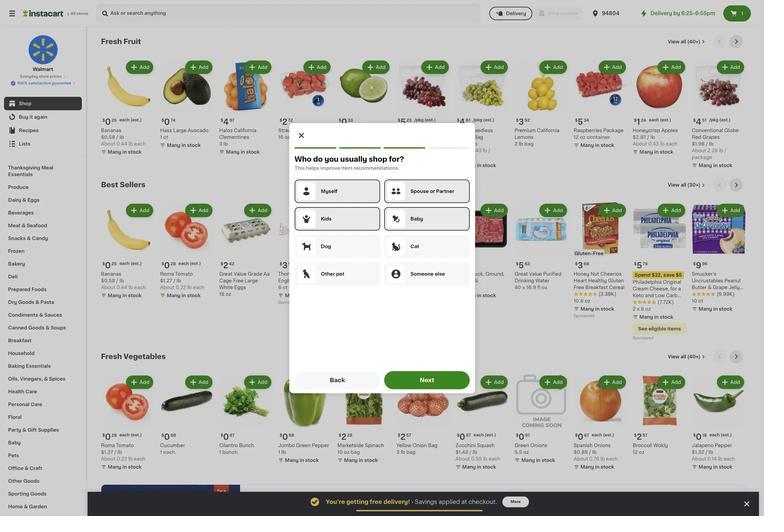 Task type: locate. For each thing, give the bounding box(es) containing it.
92 for premium california lemons
[[525, 119, 530, 123]]

original for spend $32, save $5
[[663, 280, 681, 285]]

tomato
[[175, 272, 193, 277], [116, 444, 134, 449]]

1 horizontal spatial 12
[[633, 451, 638, 455]]

original for 14
[[465, 510, 484, 515]]

original up "dark"
[[465, 510, 484, 515]]

2 view all (40+) button from the top
[[665, 350, 708, 364]]

$5 left bounty
[[380, 273, 387, 278]]

view all (40+) button for 4
[[665, 35, 708, 48]]

green up 5.5
[[515, 444, 529, 449]]

sellers
[[120, 182, 145, 189]]

2 left 42
[[223, 262, 228, 270]]

/pkg (est.) for $ 4 51
[[709, 118, 731, 122]]

jelly
[[729, 286, 740, 290]]

marketside
[[337, 444, 364, 449]]

16 down 80%/20%
[[455, 286, 461, 290]]

$0.88
[[574, 451, 588, 455]]

3 4 from the left
[[696, 118, 701, 126]]

2 view from the top
[[668, 183, 680, 188]]

$0.25 each (estimated) element for 2
[[101, 259, 155, 271]]

3 for honey nut cheerios heart healthy gluten free breakfast cereal
[[578, 262, 583, 270]]

2 $0.58 from the top
[[101, 279, 115, 283]]

0 horizontal spatial package
[[429, 149, 450, 153]]

$ inside "$ 9 96"
[[693, 262, 696, 266]]

spouse or partner
[[410, 189, 454, 194]]

2 0.44 from the top
[[117, 286, 127, 290]]

/pkg right 81
[[473, 118, 482, 122]]

1 horizontal spatial onions
[[594, 444, 611, 449]]

other inside add your shopping preferences 'element'
[[321, 272, 335, 277]]

$2.87
[[633, 135, 646, 140]]

3 /pkg from the left
[[709, 118, 718, 122]]

$ 2 57 for yellow
[[398, 434, 411, 442]]

$4.51 per package (estimated) element
[[692, 116, 745, 127]]

lb inside yellow onion bag 3 lb bag
[[401, 451, 405, 455]]

25 inside $ 0 25 each (est.)
[[111, 119, 117, 123]]

delivery by 6:25-6:55pm
[[650, 11, 715, 16]]

0 horizontal spatial $ 0 28
[[102, 434, 117, 442]]

0 vertical spatial (40+)
[[687, 39, 700, 44]]

14
[[459, 500, 468, 508]]

1 vertical spatial 0.22
[[117, 457, 127, 462]]

2 $0.25 each (estimated) element from the top
[[101, 259, 155, 271]]

None search field
[[96, 4, 480, 23]]

great inside great value purified drinking water 40 x 16.9 fl oz
[[515, 272, 528, 277]]

2 $ 0 68 from the left
[[280, 434, 294, 442]]

$5.23 per package (estimated) element
[[396, 116, 450, 127]]

about
[[101, 142, 115, 147], [633, 142, 647, 147], [396, 149, 411, 153], [455, 149, 470, 153], [692, 149, 706, 153], [101, 286, 115, 290], [160, 286, 174, 290], [101, 457, 115, 462], [455, 457, 470, 462], [574, 457, 588, 462], [692, 457, 706, 462]]

essentials down "thanksgiving"
[[8, 172, 33, 177]]

0 vertical spatial 10
[[692, 299, 697, 304]]

1 horizontal spatial roma
[[160, 272, 174, 277]]

california for premium california lemons 2 lb bag
[[537, 128, 559, 133]]

health care link
[[4, 386, 82, 399]]

$ 2 57 up 'yellow' at the bottom of page
[[398, 434, 411, 442]]

2 bananas $0.58 / lb about 0.44 lb each from the top
[[101, 272, 146, 290]]

$2.18
[[396, 142, 409, 147]]

baby up cat
[[410, 217, 423, 221]]

2 $ 0 97 from the left
[[516, 434, 530, 442]]

18 inside $ 22 18
[[411, 262, 416, 266]]

/pkg (est.) up the seedless on the right top of the page
[[473, 118, 494, 122]]

product group containing 1
[[633, 59, 686, 157]]

72 up beef
[[466, 262, 470, 266]]

0 vertical spatial original
[[300, 272, 318, 277]]

bag down the seedless on the right top of the page
[[474, 135, 483, 140]]

57 for broccoli
[[642, 434, 647, 438]]

0 vertical spatial x
[[522, 286, 525, 290]]

2 4 from the left
[[459, 118, 465, 126]]

lists link
[[4, 137, 82, 151]]

1 vertical spatial baby
[[8, 441, 21, 446]]

1 vertical spatial sponsored badge image
[[574, 315, 594, 319]]

2 pepper from the left
[[715, 444, 732, 449]]

$ inside $ 1 24
[[634, 119, 637, 123]]

all down items
[[681, 355, 686, 360]]

2 horizontal spatial 4
[[696, 118, 701, 126]]

thanksgiving meal essentials
[[8, 166, 53, 177]]

oz right 10.8
[[585, 299, 590, 304]]

1 (40+) from the top
[[687, 39, 700, 44]]

1 view from the top
[[668, 39, 679, 44]]

home
[[8, 505, 23, 510]]

(40+) for 4
[[687, 39, 700, 44]]

large down grade
[[245, 279, 258, 283]]

1 pepper from the left
[[312, 444, 329, 449]]

0 vertical spatial roma
[[160, 272, 174, 277]]

5
[[400, 118, 406, 126], [578, 118, 583, 126], [459, 262, 465, 270], [519, 262, 524, 270], [637, 262, 642, 270]]

2 vertical spatial ct
[[698, 299, 703, 304]]

2 up marketside
[[341, 434, 346, 442]]

ct right 6
[[283, 286, 288, 290]]

/pkg (est.) for $ 4 81
[[473, 118, 494, 122]]

$ inside "$ 14 92"
[[457, 500, 459, 504]]

all
[[681, 39, 686, 44], [681, 183, 686, 188], [681, 355, 686, 360]]

1 $5 from the left
[[380, 273, 387, 278]]

ct down the hass
[[163, 135, 168, 140]]

1 vertical spatial bag
[[428, 444, 437, 449]]

1 horizontal spatial great
[[515, 272, 528, 277]]

1 horizontal spatial $ 0 97
[[516, 434, 530, 442]]

value down 42
[[234, 272, 247, 277]]

$ inside $ 13 92
[[359, 500, 362, 504]]

0.44
[[117, 142, 127, 147], [117, 286, 127, 290]]

25 inside $ 0 25
[[111, 262, 117, 266]]

container
[[587, 135, 610, 140]]

great value purified drinking water 40 x 16.9 fl oz
[[515, 272, 561, 290]]

$ inside $ 0 74
[[161, 119, 164, 123]]

1 view all (40+) button from the top
[[665, 35, 708, 48]]

$2.18 / lb about 2.4 lb / package
[[396, 142, 450, 153]]

baby inside add your shopping preferences 'element'
[[410, 217, 423, 221]]

product group containing 22
[[396, 203, 450, 307]]

1 vertical spatial 25
[[111, 262, 117, 266]]

1 horizontal spatial original
[[465, 510, 484, 515]]

0 horizontal spatial 57
[[406, 434, 411, 438]]

pepper
[[312, 444, 329, 449], [715, 444, 732, 449]]

1 horizontal spatial package
[[455, 155, 476, 160]]

12 inside the "broccoli wokly 12 oz"
[[633, 451, 638, 455]]

x inside great value purified drinking water 40 x 16.9 fl oz
[[522, 286, 525, 290]]

(est.) inside $0.67 each (estimated) element
[[603, 434, 614, 438]]

$0.58 down $ 0 25 each (est.)
[[101, 135, 115, 140]]

thanksgiving meal essentials link
[[4, 162, 82, 181]]

2 $ 2 57 from the left
[[634, 434, 647, 442]]

1 spend from the left
[[339, 273, 355, 278]]

72 inside '$ 5 72'
[[466, 262, 470, 266]]

(3.38k)
[[599, 292, 616, 297]]

goods up the garden
[[30, 492, 47, 497]]

2 $1.98 from the left
[[692, 142, 705, 147]]

$1.98 for $ 4 81
[[455, 142, 468, 147]]

/pkg inside $4.51 per package (estimated) element
[[709, 118, 718, 122]]

1 4 from the left
[[223, 118, 229, 126]]

1 $ 0 68 from the left
[[161, 434, 176, 442]]

oz inside beef chuck, ground, 80%/20% 16 oz many in stock
[[462, 286, 467, 290]]

onions inside spanish onions $0.88 / lb about 0.76 lb each
[[594, 444, 611, 449]]

goods for sporting
[[30, 492, 47, 497]]

0 horizontal spatial $5
[[380, 273, 387, 278]]

2 view all (40+) from the top
[[668, 355, 700, 360]]

22
[[400, 262, 411, 270]]

large down 74
[[173, 128, 187, 133]]

10 down sandwich on the right of page
[[692, 299, 697, 304]]

1 all from the top
[[681, 39, 686, 44]]

25 for $ 0 25
[[111, 262, 117, 266]]

1 0.44 from the top
[[117, 142, 127, 147]]

0 horizontal spatial bag
[[351, 451, 360, 455]]

bag inside yellow onion bag 3 lb bag
[[428, 444, 437, 449]]

68 up jumbo
[[289, 434, 294, 438]]

oz right 8
[[645, 307, 651, 312]]

1 vertical spatial 18
[[219, 292, 224, 297]]

1 vertical spatial $ 3 92
[[280, 262, 294, 270]]

1 inside hass large avocado 1 ct
[[160, 135, 162, 140]]

2 onions from the left
[[594, 444, 611, 449]]

free up nut
[[593, 252, 604, 256]]

$5 for 5
[[676, 273, 682, 278]]

4 for $ 4 97
[[223, 118, 229, 126]]

2 25 from the top
[[111, 262, 117, 266]]

item carousel region
[[101, 35, 745, 173], [101, 179, 745, 345], [101, 350, 745, 480]]

treatment tracker modal dialog
[[88, 493, 759, 517]]

3 up the thomas'
[[282, 262, 288, 270]]

/pkg inside '$4.81 per package (estimated)' element
[[473, 118, 482, 122]]

2 item carousel region from the top
[[101, 179, 745, 345]]

(est.) inside $ 5 23 /pkg (est.)
[[425, 118, 436, 122]]

each
[[119, 118, 130, 122], [649, 118, 659, 122], [134, 142, 146, 147], [666, 142, 677, 147], [119, 262, 130, 266], [178, 262, 189, 266], [134, 286, 146, 290], [193, 286, 205, 290], [119, 434, 130, 438], [474, 434, 484, 438], [592, 434, 602, 438], [709, 434, 720, 438], [163, 451, 175, 455], [134, 457, 145, 462], [489, 457, 500, 462], [606, 457, 618, 462], [724, 457, 735, 462]]

2 vertical spatial view
[[668, 355, 679, 360]]

product group containing 9
[[692, 203, 745, 314]]

stock inside beef chuck, ground, 80%/20% 16 oz many in stock
[[482, 294, 496, 298]]

2 spend from the left
[[635, 273, 650, 278]]

1 horizontal spatial $5
[[676, 273, 682, 278]]

main content
[[88, 27, 759, 517]]

all inside popup button
[[681, 183, 686, 188]]

other for other goods
[[8, 479, 22, 484]]

goods down prepared foods
[[18, 300, 34, 305]]

68 for jumbo green pepper
[[289, 434, 294, 438]]

(40+) for 0
[[687, 355, 700, 360]]

each (est.) inside $0.18 each (estimated) element
[[709, 434, 732, 438]]

92 right 13
[[371, 500, 376, 504]]

5 left 76
[[637, 262, 642, 270]]

$ 4 81
[[457, 118, 470, 126]]

$0.25 each (estimated) element
[[101, 116, 155, 127], [101, 259, 155, 271]]

stock
[[187, 143, 201, 148], [364, 143, 378, 148], [601, 143, 614, 148], [128, 150, 142, 155], [246, 150, 260, 155], [660, 150, 673, 155], [423, 157, 437, 161], [482, 163, 496, 168], [719, 163, 732, 168], [128, 294, 142, 298], [187, 294, 201, 298], [305, 294, 319, 298], [482, 294, 496, 298], [601, 307, 614, 312], [719, 307, 732, 312], [660, 315, 673, 320], [305, 459, 319, 463], [364, 459, 378, 463], [542, 459, 555, 463], [128, 465, 142, 470], [482, 465, 496, 470], [601, 465, 614, 470], [719, 465, 732, 470]]

fruit
[[124, 38, 141, 45]]

0 horizontal spatial $ 0 68
[[161, 434, 176, 442]]

delivery inside button
[[506, 11, 526, 16]]

spend for 5
[[635, 273, 650, 278]]

/pkg for $ 4 51
[[709, 118, 718, 122]]

oz down strawberries
[[285, 135, 290, 140]]

2 (40+) from the top
[[687, 355, 700, 360]]

2 horizontal spatial 18
[[702, 434, 707, 438]]

97 inside $ 4 97
[[229, 119, 234, 123]]

great up the "drinking" on the right bottom
[[515, 272, 528, 277]]

0 horizontal spatial california
[[234, 128, 256, 133]]

$ inside $ 4 51
[[693, 119, 696, 123]]

0 vertical spatial $ 3 92
[[516, 118, 530, 126]]

$ inside $ 2 28
[[339, 434, 341, 438]]

1 view all (40+) from the top
[[668, 39, 700, 44]]

3 item carousel region from the top
[[101, 350, 745, 480]]

0 horizontal spatial $ 0 97
[[221, 434, 235, 442]]

2 save from the left
[[663, 273, 675, 278]]

2.4
[[412, 149, 419, 153]]

92 up premium at the right top
[[525, 119, 530, 123]]

$ 0 68 up jumbo
[[280, 434, 294, 442]]

3 for premium california lemons
[[519, 118, 524, 126]]

bag down lemons
[[524, 142, 534, 147]]

& right meat
[[22, 224, 26, 228]]

1 horizontal spatial $ 2 57
[[634, 434, 647, 442]]

74
[[171, 119, 175, 123]]

0 horizontal spatial delivery
[[506, 11, 526, 16]]

bananas down $ 0 25
[[101, 272, 121, 277]]

view for 5
[[668, 183, 680, 188]]

3 inside yellow onion bag 3 lb bag
[[396, 451, 400, 455]]

care up floral link
[[31, 403, 42, 407]]

baby
[[410, 217, 423, 221], [8, 441, 21, 446]]

92 up the thomas'
[[288, 262, 294, 266]]

1 horizontal spatial pepper
[[715, 444, 732, 449]]

/pkg (est.) inside $4.51 per package (estimated) element
[[709, 118, 731, 122]]

3 up honey
[[578, 262, 583, 270]]

0.44 down $ 0 25 each (est.)
[[117, 142, 127, 147]]

1 $0.25 each (estimated) element from the top
[[101, 116, 155, 127]]

2 inside premium california lemons 2 lb bag
[[515, 142, 518, 147]]

1
[[741, 11, 743, 16], [637, 118, 640, 126], [160, 135, 162, 140], [160, 451, 162, 455], [219, 451, 221, 455], [278, 451, 280, 455]]

package inside green seedless grapes bag $1.98 / lb about 2.43 lb / package many in stock
[[455, 155, 476, 160]]

0 horizontal spatial 68
[[171, 434, 176, 438]]

0 horizontal spatial $1.98
[[455, 142, 468, 147]]

each (est.) for 2's the '$0.25 each (estimated)' element
[[119, 262, 142, 266]]

0 vertical spatial shop
[[19, 101, 31, 106]]

1 bananas $0.58 / lb about 0.44 lb each from the top
[[101, 128, 146, 147]]

view all (40+) for 0
[[668, 355, 700, 360]]

container
[[291, 135, 316, 140]]

2 vertical spatial free
[[574, 286, 584, 290]]

yellow onion bag 3 lb bag
[[396, 444, 437, 455]]

all down delivery by 6:25-6:55pm
[[681, 39, 686, 44]]

1 vertical spatial ct
[[283, 286, 288, 290]]

92 right at
[[469, 500, 474, 504]]

1 california from the left
[[234, 128, 256, 133]]

12 for raspberries package 12 oz container
[[574, 135, 579, 140]]

oz inside marketside spinach 10 oz bag
[[344, 451, 349, 455]]

2 57 from the left
[[642, 434, 647, 438]]

94804
[[602, 11, 619, 16]]

1 horizontal spatial $1.98
[[692, 142, 705, 147]]

shop down the
[[455, 517, 468, 517]]

value inside great value purified drinking water 40 x 16.9 fl oz
[[529, 272, 542, 277]]

foods
[[32, 288, 47, 292]]

who
[[294, 156, 311, 163]]

1 horizontal spatial shop
[[455, 517, 468, 517]]

0 vertical spatial 72
[[288, 119, 293, 123]]

oz inside 'raspberries package 12 oz container'
[[580, 135, 585, 140]]

ct
[[163, 135, 168, 140], [283, 286, 288, 290], [698, 299, 703, 304]]

1 fresh from the top
[[101, 38, 122, 45]]

5 left 23
[[400, 118, 406, 126]]

2 for marketside spinach
[[341, 434, 346, 442]]

1 $1.98 from the left
[[455, 142, 468, 147]]

1 vertical spatial 16
[[455, 286, 461, 290]]

onions for spanish
[[594, 444, 611, 449]]

68 inside $ 3 68
[[584, 262, 589, 266]]

1 57 from the left
[[406, 434, 411, 438]]

lb inside jumbo green pepper 1 lb
[[281, 451, 286, 455]]

5 for $ 5 76
[[637, 262, 642, 270]]

2 all from the top
[[681, 183, 686, 188]]

party & gift supplies link
[[4, 424, 82, 437]]

green up coffee on the bottom
[[358, 510, 372, 515]]

3 down 'yellow' at the bottom of page
[[396, 451, 400, 455]]

2 for great value grade aa cage free large white eggs
[[223, 262, 228, 270]]

view all (40+) for 4
[[668, 39, 700, 44]]

household link
[[4, 347, 82, 360]]

1 vertical spatial 10
[[337, 451, 343, 455]]

2 /pkg (est.) from the left
[[709, 118, 731, 122]]

each (est.) inside $1.24 each (estimated) element
[[649, 118, 671, 122]]

& left craft
[[25, 467, 29, 471]]

view all (40+) button for 0
[[665, 350, 708, 364]]

18 for 22
[[411, 262, 416, 266]]

92 inside "$ 14 92"
[[469, 500, 474, 504]]

& inside "link"
[[22, 224, 26, 228]]

oz right fl
[[542, 286, 547, 290]]

$ 0 68 up cucumber
[[161, 434, 176, 442]]

oz down raspberries
[[580, 135, 585, 140]]

original up muffins
[[300, 272, 318, 277]]

grapes
[[455, 135, 473, 140], [703, 135, 720, 140]]

office
[[8, 467, 23, 471]]

0 vertical spatial essentials
[[8, 172, 33, 177]]

72 up strawberries
[[288, 119, 293, 123]]

1 horizontal spatial baby
[[410, 217, 423, 221]]

0 vertical spatial 25
[[111, 119, 117, 123]]

california inside halos california clementines 3 lb
[[234, 128, 256, 133]]

bag inside green seedless grapes bag $1.98 / lb about 2.43 lb / package many in stock
[[474, 135, 483, 140]]

$20,
[[356, 273, 367, 278]]

item
[[341, 166, 352, 171]]

2 /pkg from the left
[[473, 118, 482, 122]]

fresh for 4
[[101, 38, 122, 45]]

bag inside premium california lemons 2 lb bag
[[524, 142, 534, 147]]

(est.) inside $1.24 each (estimated) element
[[660, 118, 671, 122]]

$ 5 23 /pkg (est.)
[[398, 118, 436, 126]]

jumbo
[[278, 444, 295, 449]]

68 down gluten-free
[[584, 262, 589, 266]]

$ 0 28
[[161, 262, 176, 270], [102, 434, 117, 442]]

/pkg right 23
[[414, 118, 424, 122]]

72 for 2
[[288, 119, 293, 123]]

2 $5 from the left
[[676, 273, 682, 278]]

each (est.)
[[649, 118, 671, 122], [119, 262, 142, 266], [178, 262, 201, 266], [119, 434, 142, 438], [474, 434, 496, 438], [592, 434, 614, 438], [709, 434, 732, 438]]

0 vertical spatial free
[[593, 252, 604, 256]]

bag inside yellow onion bag 3 lb bag
[[406, 451, 416, 455]]

baby down party
[[8, 441, 21, 446]]

$ inside "$ 0 67"
[[575, 434, 578, 438]]

product group
[[101, 59, 155, 157], [160, 59, 214, 150], [219, 59, 273, 157], [278, 59, 332, 141], [337, 59, 391, 150], [396, 59, 450, 164], [455, 59, 509, 171], [515, 59, 568, 148], [574, 59, 627, 150], [633, 59, 686, 157], [692, 59, 745, 171], [101, 203, 155, 301], [160, 203, 214, 301], [219, 203, 273, 298], [278, 203, 332, 307], [337, 203, 391, 336], [396, 203, 450, 307], [455, 203, 509, 301], [515, 203, 568, 291], [574, 203, 627, 320], [633, 203, 686, 342], [692, 203, 745, 314], [101, 375, 155, 473], [160, 375, 214, 456], [219, 375, 273, 456], [278, 375, 332, 466], [337, 375, 391, 466], [396, 375, 450, 456], [455, 375, 509, 473], [515, 375, 568, 466], [574, 375, 627, 473], [633, 375, 686, 456], [692, 375, 745, 473]]

0 horizontal spatial grapes
[[455, 135, 473, 140]]

savings
[[415, 500, 437, 505]]

0 vertical spatial ct
[[163, 135, 168, 140]]

6:25-
[[681, 11, 695, 16]]

2 grapes from the left
[[703, 135, 720, 140]]

california up clementines
[[234, 128, 256, 133]]

free inside honey nut cheerios heart healthy gluten free breakfast cereal
[[574, 286, 584, 290]]

1 vertical spatial care
[[31, 403, 42, 407]]

view all (40+) button down 6:25-
[[665, 35, 708, 48]]

grapes inside the conventional globe red grapes $1.98 / lb about 2.28 lb / package
[[703, 135, 720, 140]]

2 value from the left
[[529, 272, 542, 277]]

1 horizontal spatial delivery
[[650, 11, 672, 16]]

4 for $ 4 51
[[696, 118, 701, 126]]

/ inside honeycrisp apples $2.87 / lb about 0.43 lb each
[[647, 135, 649, 140]]

about inside zucchini squash $1.48 / lb about 0.59 lb each
[[455, 457, 470, 462]]

pepper left marketside
[[312, 444, 329, 449]]

sponsored badge image for $ 3 68
[[574, 315, 594, 319]]

$ 3 92 for premium california lemons
[[516, 118, 530, 126]]

100% satisfaction guarantee
[[17, 81, 71, 85]]

2 horizontal spatial package
[[692, 155, 712, 160]]

delivery for delivery by 6:25-6:55pm
[[650, 11, 672, 16]]

1 great from the left
[[219, 272, 232, 277]]

x right '40'
[[522, 286, 525, 290]]

/pkg right 51
[[709, 118, 718, 122]]

0 vertical spatial view
[[668, 39, 679, 44]]

0 horizontal spatial /pkg (est.)
[[473, 118, 494, 122]]

2 vertical spatial 18
[[702, 434, 707, 438]]

0.44 down $ 0 25
[[117, 286, 127, 290]]

add button
[[127, 61, 153, 73], [186, 61, 212, 73], [245, 61, 271, 73], [304, 61, 330, 73], [363, 61, 389, 73], [422, 61, 448, 73], [481, 61, 507, 73], [540, 61, 566, 73], [599, 61, 625, 73], [658, 61, 684, 73], [717, 61, 743, 73], [127, 205, 153, 217], [186, 205, 212, 217], [245, 205, 271, 217], [304, 205, 330, 217], [363, 205, 389, 217], [422, 205, 448, 217], [481, 205, 507, 217], [540, 205, 566, 217], [599, 205, 625, 217], [658, 205, 684, 217], [717, 205, 743, 217], [127, 377, 153, 389], [186, 377, 212, 389], [245, 377, 271, 389], [363, 377, 389, 389], [422, 377, 448, 389], [481, 377, 507, 389], [540, 377, 566, 389], [599, 377, 625, 389], [658, 377, 684, 389], [717, 377, 743, 389], [327, 499, 353, 511], [425, 499, 451, 511]]

save right $20,
[[368, 273, 379, 278]]

0 vertical spatial large
[[173, 128, 187, 133]]

0 horizontal spatial x
[[522, 286, 525, 290]]

package
[[603, 128, 624, 133]]

1 horizontal spatial sponsored badge image
[[574, 315, 594, 319]]

0 vertical spatial 0.22
[[176, 286, 186, 290]]

oz down 'broccoli'
[[639, 451, 645, 455]]

1 25 from the top
[[111, 119, 117, 123]]

other pet
[[321, 272, 344, 277]]

package for $ 4 51
[[692, 155, 712, 160]]

& down uncrustables
[[708, 286, 712, 290]]

3 all from the top
[[681, 355, 686, 360]]

each (est.) inside the '$0.25 each (estimated)' element
[[119, 262, 142, 266]]

original up for
[[663, 280, 681, 285]]

$0.25 each (estimated) element for 4
[[101, 116, 155, 127]]

1 onions from the left
[[530, 444, 547, 449]]

sponsored badge image
[[278, 301, 299, 305], [574, 315, 594, 319], [633, 337, 653, 341]]

view down items
[[668, 355, 679, 360]]

breakfast up household
[[8, 339, 32, 343]]

all for 5
[[681, 183, 686, 188]]

taste the season in every sip image
[[101, 486, 240, 517], [246, 497, 258, 509]]

1 $ 0 97 from the left
[[221, 434, 235, 442]]

1 vertical spatial roma
[[101, 444, 115, 449]]

& right home
[[24, 505, 28, 510]]

1 vertical spatial $0.58
[[101, 279, 115, 283]]

1 horizontal spatial 18
[[411, 262, 416, 266]]

1 inside cilantro bunch 1 bunch
[[219, 451, 221, 455]]

0 vertical spatial 18
[[411, 262, 416, 266]]

essentials up oils, vinegars, & spices
[[26, 364, 51, 369]]

free inside great value grade aa cage free large white eggs 18 oz
[[233, 279, 243, 283]]

bananas $0.58 / lb about 0.44 lb each for 2
[[101, 272, 146, 290]]

breakfast down "healthy"
[[585, 286, 608, 290]]

$5 for 3
[[380, 273, 387, 278]]

green down the $ 4 81
[[455, 128, 470, 133]]

1 $ 2 57 from the left
[[398, 434, 411, 442]]

1 bananas from the top
[[101, 128, 121, 133]]

large inside great value grade aa cage free large white eggs 18 oz
[[245, 279, 258, 283]]

12
[[574, 135, 579, 140], [633, 451, 638, 455]]

2 bananas from the top
[[101, 272, 121, 277]]

(est.) inside $4.51 per package (estimated) element
[[719, 118, 731, 122]]

bag right onion
[[428, 444, 437, 449]]

3 up premium at the right top
[[519, 118, 524, 126]]

each (est.) for $1.24 each (estimated) element
[[649, 118, 671, 122]]

$0.28 each (estimated) element
[[160, 259, 214, 271], [101, 431, 155, 443]]

sponsored badge image down 10.8 oz
[[574, 315, 594, 319]]

1 vertical spatial 12
[[633, 451, 638, 455]]

cream
[[633, 287, 648, 292]]

$ 5 34
[[575, 118, 589, 126]]

92 for the original donut shop dark k-cu
[[469, 500, 474, 504]]

2 california from the left
[[537, 128, 559, 133]]

1 vertical spatial large
[[245, 279, 258, 283]]

0 horizontal spatial bag
[[428, 444, 437, 449]]

vinegars,
[[20, 377, 43, 382]]

18 inside $ 0 18
[[702, 434, 707, 438]]

1 horizontal spatial ct
[[283, 286, 288, 290]]

frozen
[[8, 249, 25, 254]]

ct down sandwich on the right of page
[[698, 299, 703, 304]]

free
[[370, 500, 382, 505]]

condiments & sauces
[[8, 313, 62, 318]]

0 horizontal spatial /pkg
[[414, 118, 424, 122]]

bananas $0.58 / lb about 0.44 lb each down $ 0 25
[[101, 272, 146, 290]]

2 great from the left
[[515, 272, 528, 277]]

view all (40+) down delivery by 6:25-6:55pm
[[668, 39, 700, 44]]

green inside green mountain coffee roaster
[[358, 510, 372, 515]]

0 horizontal spatial other
[[8, 479, 22, 484]]

green inside green onions 5.5 oz
[[515, 444, 529, 449]]

$0.58 for 4
[[101, 135, 115, 140]]

$ 0 68
[[161, 434, 176, 442], [280, 434, 294, 442]]

0 horizontal spatial 72
[[288, 119, 293, 123]]

about inside spanish onions $0.88 / lb about 0.76 lb each
[[574, 457, 588, 462]]

1 /pkg (est.) from the left
[[473, 118, 494, 122]]

walmart link
[[28, 35, 58, 73]]

2 horizontal spatial 28
[[347, 434, 352, 438]]

4 left 81
[[459, 118, 465, 126]]

1 vertical spatial roma tomato $1.27 / lb about 0.22 lb each
[[101, 444, 145, 462]]

save
[[368, 273, 379, 278], [663, 273, 675, 278]]

1 vertical spatial $0.28 each (estimated) element
[[101, 431, 155, 443]]

1 horizontal spatial /pkg (est.)
[[709, 118, 731, 122]]

97 up the cilantro
[[230, 434, 235, 438]]

lifestyle
[[633, 300, 653, 305]]

1 horizontal spatial free
[[574, 286, 584, 290]]

$ 0 68 for jumbo green pepper
[[280, 434, 294, 442]]

all
[[71, 12, 76, 15]]

oz down white
[[226, 292, 231, 297]]

1 vertical spatial view all (40+) button
[[665, 350, 708, 364]]

10 down marketside
[[337, 451, 343, 455]]

add your shopping preferences element
[[289, 123, 475, 394]]

spend down "$ 3 88"
[[339, 273, 355, 278]]

/ inside spanish onions $0.88 / lb about 0.76 lb each
[[589, 451, 591, 455]]

each (est.) for $0.67 each (estimated) element
[[592, 434, 614, 438]]

best
[[101, 182, 118, 189]]

bananas $0.58 / lb about 0.44 lb each down $ 0 25 each (est.)
[[101, 128, 146, 147]]

walmart logo image
[[28, 35, 58, 65]]

globe
[[724, 128, 739, 133]]

0 horizontal spatial breakfast
[[8, 339, 32, 343]]

& left gift
[[22, 428, 26, 433]]

health
[[8, 390, 24, 395]]

x left 8
[[637, 307, 640, 312]]

ground,
[[486, 272, 504, 277]]

$1.98 for $ 4 51
[[692, 142, 705, 147]]

package down 2.43
[[455, 155, 476, 160]]

2 horizontal spatial ct
[[698, 299, 703, 304]]

0 vertical spatial baby
[[410, 217, 423, 221]]

57 for yellow
[[406, 434, 411, 438]]

0.59
[[471, 457, 482, 462]]

beverages
[[8, 211, 34, 216]]

1 /pkg from the left
[[414, 118, 424, 122]]

bananas down $ 0 25 each (est.)
[[101, 128, 121, 133]]

67
[[584, 434, 589, 438]]

each inside zucchini squash $1.48 / lb about 0.59 lb each
[[489, 457, 500, 462]]

original
[[300, 272, 318, 277], [663, 280, 681, 285], [465, 510, 484, 515]]

bananas $0.58 / lb about 0.44 lb each for 4
[[101, 128, 146, 147]]

92 for thomas' original english muffins
[[288, 262, 294, 266]]

free
[[593, 252, 604, 256], [233, 279, 243, 283], [574, 286, 584, 290]]

2 horizontal spatial original
[[663, 280, 681, 285]]

1 value from the left
[[234, 272, 247, 277]]

10 ct
[[692, 299, 703, 304]]

(7.72k)
[[658, 300, 674, 305]]

mountain
[[373, 510, 396, 515]]

care for health care
[[25, 390, 37, 395]]

1 save from the left
[[368, 273, 379, 278]]

goods down condiments & sauces
[[28, 326, 44, 331]]

$1.98 down the $ 4 81
[[455, 142, 468, 147]]

0 horizontal spatial spend
[[339, 273, 355, 278]]

13
[[362, 500, 370, 508]]

value up "water"
[[529, 272, 542, 277]]

delivery by 6:25-6:55pm link
[[640, 9, 715, 18]]

grapes down the conventional
[[703, 135, 720, 140]]

2 fresh from the top
[[101, 354, 122, 361]]

1 vertical spatial all
[[681, 183, 686, 188]]

roma
[[160, 272, 174, 277], [101, 444, 115, 449]]

you're getting free delivery!
[[326, 500, 410, 505]]

1 vertical spatial free
[[233, 279, 243, 283]]

1 grapes from the left
[[455, 135, 473, 140]]

prepared foods
[[8, 288, 47, 292]]

party & gift supplies
[[8, 428, 59, 433]]

each (est.) inside $0.67 each (estimated) element
[[592, 434, 614, 438]]

68 for cucumber
[[171, 434, 176, 438]]

$ 2 57 for broccoli
[[634, 434, 647, 442]]

0 horizontal spatial roma tomato $1.27 / lb about 0.22 lb each
[[101, 444, 145, 462]]

save right $32,
[[663, 273, 675, 278]]

1 $0.58 from the top
[[101, 135, 115, 140]]

value for 5
[[529, 272, 542, 277]]

1 vertical spatial shop
[[455, 517, 468, 517]]

0 vertical spatial 12
[[574, 135, 579, 140]]

3 view from the top
[[668, 355, 679, 360]]

0 vertical spatial 16
[[278, 135, 283, 140]]

purified
[[543, 272, 561, 277]]

1 horizontal spatial 10
[[692, 299, 697, 304]]

green for green mountain coffee roaster
[[358, 510, 372, 515]]

18 up jalapeno
[[702, 434, 707, 438]]

california right premium at the right top
[[537, 128, 559, 133]]

bag down marketside
[[351, 451, 360, 455]]

0 horizontal spatial $ 2 57
[[398, 434, 411, 442]]

0 vertical spatial $ 0 28
[[161, 262, 176, 270]]

8
[[641, 307, 644, 312]]

0.43
[[648, 142, 659, 147]]

2 horizontal spatial bag
[[524, 142, 534, 147]]

1 vertical spatial other
[[8, 479, 22, 484]]



Task type: vqa. For each thing, say whether or not it's contained in the screenshot.


Task type: describe. For each thing, give the bounding box(es) containing it.
$ inside $ 3 68
[[575, 262, 578, 266]]

personal care link
[[4, 399, 82, 411]]

prepared foods link
[[4, 284, 82, 296]]

bananas for 4
[[101, 128, 121, 133]]

10 inside marketside spinach 10 oz bag
[[337, 451, 343, 455]]

oz inside strawberries 16 oz container
[[285, 135, 290, 140]]

chuck,
[[468, 272, 484, 277]]

$ 0 68 for cucumber
[[161, 434, 176, 442]]

service type group
[[489, 7, 583, 20]]

0 vertical spatial tomato
[[175, 272, 193, 277]]

improve
[[320, 166, 340, 171]]

fresh for 0
[[101, 354, 122, 361]]

$ 3 92 for thomas' original english muffins
[[280, 262, 294, 270]]

1 vertical spatial essentials
[[26, 364, 51, 369]]

marketside spinach 10 oz bag
[[337, 444, 384, 455]]

$0.58 for 2
[[101, 279, 115, 283]]

package inside $2.18 / lb about 2.4 lb / package
[[429, 149, 450, 153]]

1 horizontal spatial taste the season in every sip image
[[246, 497, 258, 509]]

$ inside $ 2 42
[[221, 262, 223, 266]]

each inside $ 0 25 each (est.)
[[119, 118, 130, 122]]

green inside jumbo green pepper 1 lb
[[296, 444, 311, 449]]

pepper inside jumbo green pepper 1 lb
[[312, 444, 329, 449]]

meat & seafood
[[8, 224, 47, 228]]

28 inside $ 2 28
[[347, 434, 352, 438]]

$ inside the $ 4 81
[[457, 119, 459, 123]]

•
[[411, 500, 413, 505]]

bag for 2
[[406, 451, 416, 455]]

prepared
[[8, 288, 30, 292]]

back button
[[294, 372, 380, 390]]

1 inside 1 button
[[741, 11, 743, 16]]

3 inside halos california clementines 3 lb
[[219, 142, 222, 147]]

bunch
[[222, 451, 238, 455]]

$ inside "$ 3 88"
[[339, 262, 341, 266]]

shop
[[369, 156, 387, 163]]

0 vertical spatial $0.28 each (estimated) element
[[160, 259, 214, 271]]

4 for $ 4 81
[[459, 118, 465, 126]]

1 vertical spatial tomato
[[116, 444, 134, 449]]

lemons
[[515, 135, 534, 140]]

recipes link
[[4, 124, 82, 137]]

gift
[[27, 428, 37, 433]]

view all (30+)
[[668, 183, 700, 188]]

spend for 3
[[339, 273, 355, 278]]

& left spices
[[44, 377, 48, 382]]

$32,
[[652, 273, 662, 278]]

package for $ 4 81
[[455, 155, 476, 160]]

condiments & sauces link
[[4, 309, 82, 322]]

1 inside "cucumber 1 each"
[[160, 451, 162, 455]]

$ 2 72
[[280, 118, 293, 126]]

& left sauces
[[39, 313, 43, 318]]

vegetables
[[124, 354, 166, 361]]

25 for $ 0 25 each (est.)
[[111, 119, 117, 123]]

$ 0 97 for cilantro bunch
[[221, 434, 235, 442]]

1 horizontal spatial $1.27
[[160, 279, 172, 283]]

1 inside $1.24 each (estimated) element
[[637, 118, 640, 126]]

$ inside '$ 5 72'
[[457, 262, 459, 266]]

(est.) inside $0.18 each (estimated) element
[[721, 434, 732, 438]]

soups
[[51, 326, 66, 331]]

$0.67 each (estimated) element
[[574, 431, 627, 443]]

grade
[[248, 272, 262, 277]]

1 item carousel region from the top
[[101, 35, 745, 173]]

oz inside great value purified drinking water 40 x 16.9 fl oz
[[542, 286, 547, 290]]

green onions 5.5 oz
[[515, 444, 547, 455]]

$ inside $ 22 18
[[398, 262, 400, 266]]

$ inside the $ 0 33
[[339, 119, 341, 123]]

42
[[229, 262, 234, 266]]

broccoli
[[633, 444, 652, 449]]

oils, vinegars, & spices link
[[4, 373, 82, 386]]

1 vertical spatial $1.27
[[101, 451, 113, 455]]

everyday store prices
[[20, 75, 62, 78]]

snacks
[[8, 236, 26, 241]]

bounty
[[396, 272, 414, 277]]

2 horizontal spatial sponsored badge image
[[633, 337, 653, 341]]

2 for yellow onion bag
[[400, 434, 406, 442]]

$ 5 63
[[516, 262, 530, 270]]

bunch
[[239, 444, 254, 449]]

bananas for 2
[[101, 272, 121, 277]]

96
[[702, 262, 708, 266]]

philadelphia original cream cheese, for a keto and low carb lifestyle
[[633, 280, 681, 305]]

many inside beef chuck, ground, 80%/20% 16 oz many in stock
[[462, 294, 476, 298]]

buy
[[19, 115, 28, 120]]

12 for broccoli wokly 12 oz
[[633, 451, 638, 455]]

5 for $ 5 34
[[578, 118, 583, 126]]

in inside beef chuck, ground, 80%/20% 16 oz many in stock
[[477, 294, 481, 298]]

$ inside '$ 2 72'
[[280, 119, 282, 123]]

$ inside $ 5 34
[[575, 119, 578, 123]]

& right the dairy
[[22, 198, 26, 203]]

18 inside great value grade aa cage free large white eggs 18 oz
[[219, 292, 224, 297]]

household
[[8, 352, 35, 356]]

$ inside $ 0 87
[[457, 434, 459, 438]]

cheerios
[[600, 272, 622, 277]]

about inside green seedless grapes bag $1.98 / lb about 2.43 lb / package many in stock
[[455, 149, 470, 153]]

/ inside the jalapeno pepper $1.32 / lb about 0.14 lb each
[[705, 451, 708, 455]]

$ 0 97 for green onions
[[516, 434, 530, 442]]

0 horizontal spatial shop
[[19, 101, 31, 106]]

ct inside group
[[698, 299, 703, 304]]

grapes inside green seedless grapes bag $1.98 / lb about 2.43 lb / package many in stock
[[455, 135, 473, 140]]

california for halos california clementines 3 lb
[[234, 128, 256, 133]]

and
[[645, 294, 654, 298]]

essentials inside "thanksgiving meal essentials"
[[8, 172, 33, 177]]

baking essentials link
[[4, 360, 82, 373]]

$ inside $ 5 63
[[516, 262, 519, 266]]

$0.18 each (estimated) element
[[692, 431, 745, 443]]

getting
[[346, 500, 368, 505]]

jumbo green pepper 1 lb
[[278, 444, 329, 455]]

oz inside great value grade aa cage free large white eggs 18 oz
[[226, 292, 231, 297]]

lb inside halos california clementines 3 lb
[[223, 142, 228, 147]]

(est.) inside $0.87 each (estimated) element
[[485, 434, 496, 438]]

$0.87 each (estimated) element
[[455, 431, 509, 443]]

2 x 8 oz
[[633, 307, 651, 312]]

16 inside strawberries 16 oz container
[[278, 135, 283, 140]]

smucker's uncrustables peanut butter & grape jelly sandwich
[[692, 272, 741, 297]]

breakfast inside "link"
[[8, 339, 32, 343]]

myself
[[321, 189, 337, 194]]

great value grade aa cage free large white eggs 18 oz
[[219, 272, 270, 297]]

$ inside $ 0 25 each (est.)
[[102, 119, 105, 123]]

instacart logo image
[[23, 9, 63, 18]]

pet
[[336, 272, 344, 277]]

beef
[[455, 272, 467, 277]]

great for 5
[[515, 272, 528, 277]]

97 up green onions 5.5 oz
[[525, 434, 530, 438]]

$ inside $ 5 23 /pkg (est.)
[[398, 119, 400, 123]]

0 horizontal spatial 28
[[111, 434, 117, 438]]

0 horizontal spatial 0.22
[[117, 457, 127, 462]]

home & garden
[[8, 505, 47, 510]]

see eligible items button
[[633, 324, 686, 335]]

$ inside $ 5 76
[[634, 262, 637, 266]]

10.8 oz
[[574, 299, 590, 304]]

bounty select-a-size paper towels
[[396, 272, 447, 283]]

2 left 8
[[633, 307, 636, 312]]

0.44 for 4
[[117, 142, 127, 147]]

beef chuck, ground, 80%/20% 16 oz many in stock
[[455, 272, 504, 298]]

onion
[[413, 444, 427, 449]]

large inside hass large avocado 1 ct
[[173, 128, 187, 133]]

97 for 0
[[230, 434, 235, 438]]

in inside green seedless grapes bag $1.98 / lb about 2.43 lb / package many in stock
[[477, 163, 481, 168]]

items
[[667, 327, 681, 332]]

$ 2 28
[[339, 434, 352, 442]]

0 horizontal spatial $0.28 each (estimated) element
[[101, 431, 155, 443]]

all for 1
[[681, 39, 686, 44]]

about inside the jalapeno pepper $1.32 / lb about 0.14 lb each
[[692, 457, 706, 462]]

seafood
[[27, 224, 47, 228]]

view for 1
[[668, 39, 679, 44]]

conventional globe red grapes $1.98 / lb about 2.28 lb / package
[[692, 128, 739, 160]]

3 for thomas' original english muffins
[[282, 262, 288, 270]]

1 horizontal spatial 28
[[171, 262, 176, 266]]

2 for strawberries
[[282, 118, 287, 126]]

ct inside 'thomas' original english muffins 6 ct'
[[283, 286, 288, 290]]

keto
[[633, 294, 644, 298]]

$ 2 42
[[221, 262, 234, 270]]

delivery for delivery
[[506, 11, 526, 16]]

sponsored badge image for $ 3 92
[[278, 301, 299, 305]]

& left the "pasta"
[[35, 300, 39, 305]]

5 for $ 5 63
[[519, 262, 524, 270]]

each inside the jalapeno pepper $1.32 / lb about 0.14 lb each
[[724, 457, 735, 462]]

low
[[655, 294, 665, 298]]

(est.) inside '$4.81 per package (estimated)' element
[[483, 118, 494, 122]]

candy
[[32, 236, 48, 241]]

9
[[696, 262, 701, 270]]

97 for 2
[[229, 119, 234, 123]]

save for 5
[[663, 273, 675, 278]]

green mountain coffee roaster
[[358, 510, 396, 517]]

$4.81 per package (estimated) element
[[455, 116, 509, 127]]

deli link
[[4, 271, 82, 284]]

main content containing 0
[[88, 27, 759, 517]]

& left the soups
[[46, 326, 50, 331]]

18 for 0
[[702, 434, 707, 438]]

0.44 for 2
[[117, 286, 127, 290]]

1 inside jumbo green pepper 1 lb
[[278, 451, 280, 455]]

raspberries
[[574, 128, 602, 133]]

goods for dry
[[18, 300, 34, 305]]

& left candy
[[27, 236, 31, 241]]

oz inside the "broccoli wokly 12 oz"
[[639, 451, 645, 455]]

$ inside $ 0 18
[[693, 434, 696, 438]]

5 for $ 5 72
[[459, 262, 465, 270]]

about inside $2.18 / lb about 2.4 lb / package
[[396, 149, 411, 153]]

produce
[[8, 185, 29, 190]]

eggs inside great value grade aa cage free large white eggs 18 oz
[[234, 286, 246, 290]]

0 vertical spatial eggs
[[27, 198, 40, 203]]

2 for broccoli wokly
[[637, 434, 642, 442]]

beverages link
[[4, 207, 82, 220]]

/pkg for $ 4 81
[[473, 118, 482, 122]]

each (est.) for $0.18 each (estimated) element
[[709, 434, 732, 438]]

dairy & eggs link
[[4, 194, 82, 207]]

$ inside $ 0 25
[[102, 262, 105, 266]]

(9.99k)
[[717, 292, 735, 297]]

each inside "cucumber 1 each"
[[163, 451, 175, 455]]

each inside honeycrisp apples $2.87 / lb about 0.43 lb each
[[666, 142, 677, 147]]

about inside the conventional globe red grapes $1.98 / lb about 2.28 lb / package
[[692, 149, 706, 153]]

100% satisfaction guarantee button
[[10, 79, 75, 86]]

each (est.) for $0.87 each (estimated) element
[[474, 434, 496, 438]]

24
[[641, 119, 646, 123]]

many inside green seedless grapes bag $1.98 / lb about 2.43 lb / package many in stock
[[462, 163, 476, 168]]

shop inside the original donut shop dark k-cu
[[455, 517, 468, 517]]

party
[[8, 428, 21, 433]]

goods for other
[[23, 479, 40, 484]]

72 for 5
[[466, 262, 470, 266]]

$ 4 51
[[693, 118, 706, 126]]

92 for green mountain coffee roaster
[[371, 500, 376, 504]]

cheese,
[[650, 287, 669, 292]]

3 for spend $20, save $5
[[341, 262, 347, 270]]

pepper inside the jalapeno pepper $1.32 / lb about 0.14 lb each
[[715, 444, 732, 449]]

bag for 3
[[524, 142, 534, 147]]

0 horizontal spatial roma
[[101, 444, 115, 449]]

sporting goods
[[8, 492, 47, 497]]

ct inside hass large avocado 1 ct
[[163, 135, 168, 140]]

lb inside premium california lemons 2 lb bag
[[519, 142, 523, 147]]

(7.53k)
[[421, 286, 438, 290]]

2 horizontal spatial free
[[593, 252, 604, 256]]

goods for canned
[[28, 326, 44, 331]]

& inside smucker's uncrustables peanut butter & grape jelly sandwich
[[708, 286, 712, 290]]

5 for $ 5 23 /pkg (est.)
[[400, 118, 406, 126]]

someone
[[410, 272, 433, 277]]

home & garden link
[[4, 501, 82, 514]]

green for green seedless grapes bag $1.98 / lb about 2.43 lb / package many in stock
[[455, 128, 470, 133]]

94804 button
[[591, 4, 632, 23]]

towels
[[411, 279, 428, 283]]

baby link
[[4, 437, 82, 450]]

halos california clementines 3 lb
[[219, 128, 256, 147]]

/ inside zucchini squash $1.48 / lb about 0.59 lb each
[[470, 451, 472, 455]]

else
[[435, 272, 445, 277]]

16 inside beef chuck, ground, 80%/20% 16 oz many in stock
[[455, 286, 461, 290]]

green for green onions 5.5 oz
[[515, 444, 529, 449]]

gluten-
[[574, 252, 593, 256]]

$ 0 74
[[161, 118, 175, 126]]

care for personal care
[[31, 403, 42, 407]]

1 horizontal spatial roma tomato $1.27 / lb about 0.22 lb each
[[160, 272, 205, 290]]

$ 9 96
[[693, 262, 708, 270]]

original inside 'thomas' original english muffins 6 ct'
[[300, 272, 318, 277]]

40
[[515, 286, 521, 290]]

$1.48
[[455, 451, 468, 455]]

68 for honey nut cheerios heart healthy gluten free breakfast cereal
[[584, 262, 589, 266]]

$ inside $ 4 97
[[221, 119, 223, 123]]

great for 2
[[219, 272, 232, 277]]

value for 2
[[234, 272, 247, 277]]

onions for green
[[530, 444, 547, 449]]

smucker's
[[692, 272, 716, 277]]

breakfast inside honey nut cheerios heart healthy gluten free breakfast cereal
[[585, 286, 608, 290]]

1 horizontal spatial x
[[637, 307, 640, 312]]

(est.) inside $ 0 25 each (est.)
[[131, 118, 142, 122]]

0 horizontal spatial taste the season in every sip image
[[101, 486, 240, 517]]

each inside spanish onions $0.88 / lb about 0.76 lb each
[[606, 457, 618, 462]]

partner
[[436, 189, 454, 194]]

about inside honeycrisp apples $2.87 / lb about 0.43 lb each
[[633, 142, 647, 147]]

oz inside green onions 5.5 oz
[[523, 451, 529, 455]]

$ 0 87
[[457, 434, 471, 442]]

$1.24 each (estimated) element
[[633, 116, 686, 127]]

save for 3
[[368, 273, 379, 278]]

other for other pet
[[321, 272, 335, 277]]

conventional
[[692, 128, 723, 133]]



